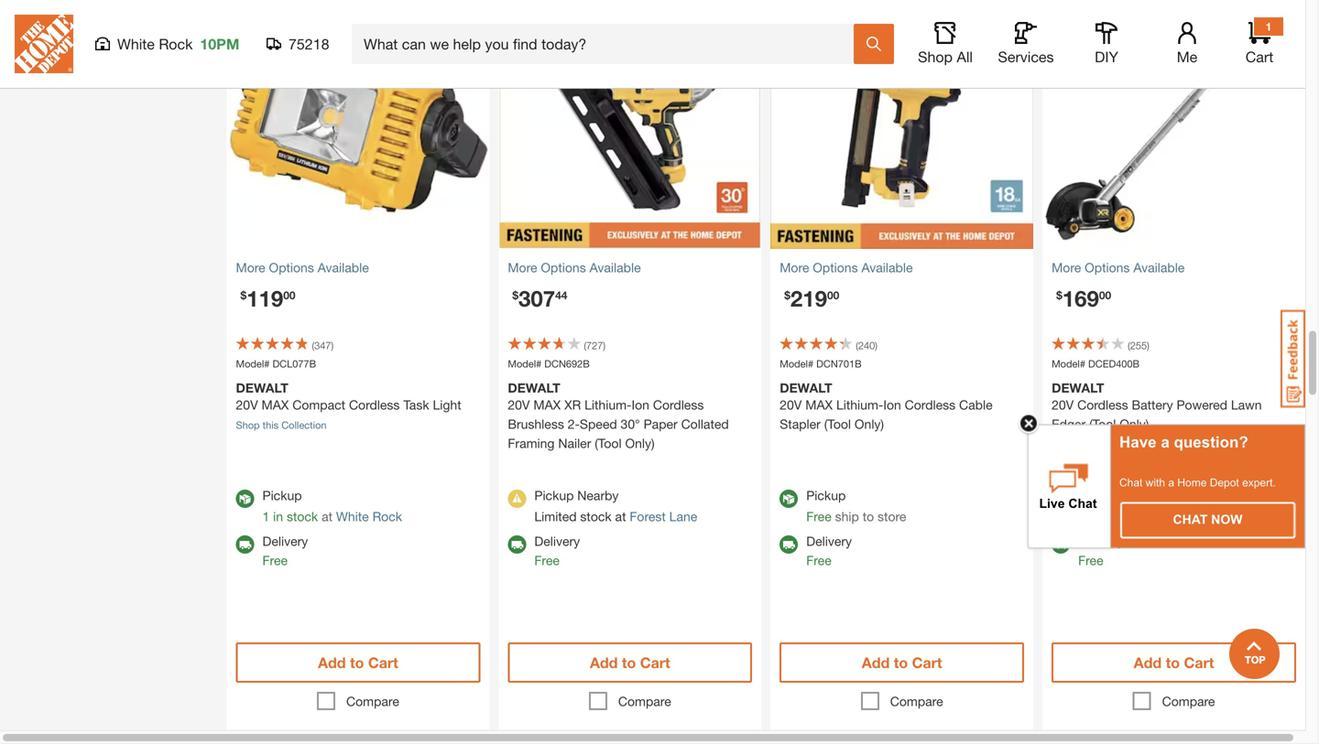 Task type: locate. For each thing, give the bounding box(es) containing it.
1 at from the left
[[322, 509, 333, 524]]

2 compare from the left
[[618, 694, 671, 709]]

more up 307
[[508, 260, 537, 275]]

$ left 44
[[513, 289, 519, 302]]

delivery down ship
[[806, 534, 852, 549]]

stock down 'nearby' at the left bottom
[[580, 509, 612, 524]]

add for 219
[[862, 654, 890, 672]]

max inside dewalt 20v max lithium-ion cordless cable stapler (tool only)
[[806, 397, 833, 413]]

1 horizontal spatial white
[[336, 509, 369, 524]]

compare for 119
[[346, 694, 399, 709]]

more options available link up 240
[[780, 258, 1024, 277]]

4 ( from the left
[[1128, 340, 1130, 352]]

cordless left cable
[[905, 397, 956, 413]]

available for 119
[[318, 260, 369, 275]]

1 more options available link from the left
[[236, 258, 480, 277]]

a
[[1161, 434, 1170, 451], [1169, 477, 1175, 489]]

pickup inside pickup nearby limited stock at forest lane
[[534, 488, 574, 503]]

(tool inside dewalt 20v max xr lithium-ion cordless brushless 2-speed 30° paper collated framing nailer (tool only)
[[595, 436, 622, 451]]

1 inside pickup 1 in stock at white rock
[[262, 509, 270, 524]]

1 for cart
[[1266, 20, 1272, 33]]

4 available from the left
[[1134, 260, 1185, 275]]

free for 119
[[262, 553, 288, 568]]

chat
[[1173, 513, 1208, 527]]

shop left this
[[236, 419, 260, 431]]

1 horizontal spatial white rock link
[[1152, 509, 1218, 524]]

stock
[[287, 509, 318, 524], [580, 509, 612, 524], [1103, 509, 1134, 524]]

2 available shipping image from the left
[[508, 536, 526, 554]]

more options available up 44
[[508, 260, 641, 275]]

1 more from the left
[[236, 260, 265, 275]]

shop all
[[918, 48, 973, 66]]

free inside the pickup free ship to store
[[806, 509, 832, 524]]

( 240 )
[[856, 340, 878, 352]]

20v inside dewalt 20v max compact cordless task light shop this collection
[[236, 397, 258, 413]]

2 horizontal spatial rock
[[1189, 509, 1218, 524]]

1 compare from the left
[[346, 694, 399, 709]]

white
[[117, 35, 155, 53], [336, 509, 369, 524], [1152, 509, 1185, 524]]

1 white rock link from the left
[[336, 509, 402, 524]]

3 add from the left
[[862, 654, 890, 672]]

dewalt for dewalt 20v max lithium-ion cordless cable stapler (tool only)
[[780, 381, 832, 396]]

1 model# from the left
[[236, 358, 270, 370]]

3 more options available from the left
[[780, 260, 913, 275]]

3 add to cart button from the left
[[780, 643, 1024, 683]]

1 horizontal spatial at
[[615, 509, 626, 524]]

more for 219
[[780, 260, 809, 275]]

diy
[[1095, 48, 1119, 66]]

white inside pickup 1 in stock at white rock
[[336, 509, 369, 524]]

dewalt for dewalt 20v max compact cordless task light shop this collection
[[236, 381, 288, 396]]

(tool
[[824, 417, 851, 432], [1089, 417, 1116, 432], [595, 436, 622, 451]]

3 stock from the left
[[1103, 509, 1134, 524]]

available for pickup image down edger
[[1052, 490, 1070, 508]]

75218
[[289, 35, 329, 53]]

0 horizontal spatial 1
[[262, 509, 270, 524]]

add to cart button for 219
[[780, 643, 1024, 683]]

more options available up '$ 219 00'
[[780, 260, 913, 275]]

1 options from the left
[[269, 260, 314, 275]]

44
[[555, 289, 568, 302]]

1 horizontal spatial 1
[[1266, 20, 1272, 33]]

4 $ from the left
[[1056, 289, 1063, 302]]

3 model# from the left
[[780, 358, 814, 370]]

delivery for 219
[[806, 534, 852, 549]]

20v up stapler
[[780, 397, 802, 413]]

cordless left task
[[349, 397, 400, 413]]

model# left "dced400b"
[[1052, 358, 1086, 370]]

delivery free down limited
[[534, 534, 580, 568]]

dewalt for dewalt 20v cordless battery powered lawn edger (tool only)
[[1052, 381, 1104, 396]]

3 available from the left
[[862, 260, 913, 275]]

3 in stock
[[1078, 509, 1134, 524]]

to for 307
[[622, 654, 636, 672]]

1 delivery from the left
[[262, 534, 308, 549]]

$ for 169
[[1056, 289, 1063, 302]]

delivery for 119
[[262, 534, 308, 549]]

me
[[1177, 48, 1198, 66]]

1 lithium- from the left
[[585, 397, 632, 413]]

max up the "brushless"
[[534, 397, 561, 413]]

add to cart
[[318, 654, 398, 672], [590, 654, 670, 672], [862, 654, 942, 672], [1134, 654, 1214, 672]]

0 horizontal spatial (tool
[[595, 436, 622, 451]]

add
[[318, 654, 346, 672], [590, 654, 618, 672], [862, 654, 890, 672], [1134, 654, 1162, 672]]

lithium- down "dcn701b"
[[836, 397, 884, 413]]

2 horizontal spatial (tool
[[1089, 417, 1116, 432]]

0 horizontal spatial white rock link
[[336, 509, 402, 524]]

1 more options available from the left
[[236, 260, 369, 275]]

more options available
[[236, 260, 369, 275], [508, 260, 641, 275], [780, 260, 913, 275], [1052, 260, 1185, 275]]

at inside pickup 1 in stock at white rock
[[322, 509, 333, 524]]

1 horizontal spatial only)
[[855, 417, 884, 432]]

00 up dcl077b
[[283, 289, 296, 302]]

0 horizontal spatial ion
[[632, 397, 650, 413]]

add to cart for 307
[[590, 654, 670, 672]]

dewalt down model# dced400b at the right of page
[[1052, 381, 1104, 396]]

pickup for 119
[[262, 488, 302, 503]]

0 horizontal spatial shop
[[236, 419, 260, 431]]

0 horizontal spatial only)
[[625, 436, 655, 451]]

cordless inside dewalt 20v max lithium-ion cordless cable stapler (tool only)
[[905, 397, 956, 413]]

store
[[878, 509, 907, 524]]

dcl077b
[[273, 358, 316, 370]]

delivery free for 219
[[806, 534, 852, 568]]

max up stapler
[[806, 397, 833, 413]]

pickup
[[262, 488, 302, 503], [534, 488, 574, 503], [806, 488, 846, 503], [1078, 488, 1118, 503]]

1 cordless from the left
[[349, 397, 400, 413]]

delivery free down 3 in stock in the right bottom of the page
[[1078, 534, 1124, 568]]

2 delivery from the left
[[534, 534, 580, 549]]

2 horizontal spatial available for pickup image
[[1052, 490, 1070, 508]]

free down 3
[[1078, 553, 1104, 568]]

stock inside pickup 1 in stock at white rock
[[287, 509, 318, 524]]

$ inside $ 119 00
[[241, 289, 247, 302]]

1 add from the left
[[318, 654, 346, 672]]

add to cart button
[[236, 643, 480, 683], [508, 643, 752, 683], [780, 643, 1024, 683], [1052, 643, 1296, 683]]

1 00 from the left
[[283, 289, 296, 302]]

$ for 307
[[513, 289, 519, 302]]

model# for 307
[[508, 358, 542, 370]]

more up the 169
[[1052, 260, 1081, 275]]

$ up model# dcl077b
[[241, 289, 247, 302]]

max
[[262, 397, 289, 413], [534, 397, 561, 413], [806, 397, 833, 413]]

727
[[586, 340, 603, 352]]

available shipping image for 219
[[780, 536, 798, 554]]

( up "dced400b"
[[1128, 340, 1130, 352]]

0 horizontal spatial at
[[322, 509, 333, 524]]

20v inside dewalt 20v max xr lithium-ion cordless brushless 2-speed 30° paper collated framing nailer (tool only)
[[508, 397, 530, 413]]

dewalt inside dewalt 20v cordless battery powered lawn edger (tool only)
[[1052, 381, 1104, 396]]

2 cordless from the left
[[653, 397, 704, 413]]

available for pickup image down shop this collection 'link'
[[236, 490, 254, 508]]

4 cordless from the left
[[1078, 397, 1128, 413]]

more up 119
[[236, 260, 265, 275]]

free down the pickup free ship to store
[[806, 553, 832, 568]]

2 horizontal spatial white
[[1152, 509, 1185, 524]]

limited stock for pickup image
[[508, 490, 526, 508]]

2 at from the left
[[615, 509, 626, 524]]

stock down collection
[[287, 509, 318, 524]]

1
[[1266, 20, 1272, 33], [262, 509, 270, 524]]

3 delivery from the left
[[806, 534, 852, 549]]

3 00 from the left
[[1099, 289, 1112, 302]]

$
[[241, 289, 247, 302], [513, 289, 519, 302], [785, 289, 791, 302], [1056, 289, 1063, 302]]

) for 307
[[603, 340, 606, 352]]

with
[[1146, 477, 1165, 489]]

00 inside $ 169 00
[[1099, 289, 1112, 302]]

0 horizontal spatial available for pickup image
[[236, 490, 254, 508]]

20v max compact cordless task light image
[[227, 0, 490, 249]]

more for 119
[[236, 260, 265, 275]]

available for pickup image
[[236, 490, 254, 508], [780, 490, 798, 508], [1052, 490, 1070, 508]]

3 dewalt from the left
[[780, 381, 832, 396]]

delivery down limited
[[534, 534, 580, 549]]

3 compare from the left
[[890, 694, 943, 709]]

1 add to cart button from the left
[[236, 643, 480, 683]]

00 inside $ 119 00
[[283, 289, 296, 302]]

delivery free down ship
[[806, 534, 852, 568]]

pickup up limited
[[534, 488, 574, 503]]

only) down "dcn701b"
[[855, 417, 884, 432]]

2 lithium- from the left
[[836, 397, 884, 413]]

pickup inside pickup 1 in stock at white rock
[[262, 488, 302, 503]]

4 compare from the left
[[1162, 694, 1215, 709]]

219
[[791, 285, 827, 311]]

(tool down speed
[[595, 436, 622, 451]]

0 horizontal spatial max
[[262, 397, 289, 413]]

white rock 10pm
[[117, 35, 239, 53]]

options up $ 169 00
[[1085, 260, 1130, 275]]

2 $ from the left
[[513, 289, 519, 302]]

2 max from the left
[[534, 397, 561, 413]]

1 ( from the left
[[312, 340, 314, 352]]

2 more options available link from the left
[[508, 258, 752, 277]]

max up this
[[262, 397, 289, 413]]

pickup for 219
[[806, 488, 846, 503]]

dewalt 20v max xr lithium-ion cordless brushless 2-speed 30° paper collated framing nailer (tool only)
[[508, 381, 729, 451]]

1 horizontal spatial lithium-
[[836, 397, 884, 413]]

1 horizontal spatial max
[[534, 397, 561, 413]]

max for 307
[[534, 397, 561, 413]]

free down pickup 1 in stock at white rock
[[262, 553, 288, 568]]

cordless inside dewalt 20v max compact cordless task light shop this collection
[[349, 397, 400, 413]]

in
[[273, 509, 283, 524], [1089, 509, 1099, 524]]

( up dcl077b
[[312, 340, 314, 352]]

model# left "dcn701b"
[[780, 358, 814, 370]]

available
[[318, 260, 369, 275], [590, 260, 641, 275], [862, 260, 913, 275], [1134, 260, 1185, 275]]

1 horizontal spatial stock
[[580, 509, 612, 524]]

in down shop this collection 'link'
[[273, 509, 283, 524]]

2 horizontal spatial 00
[[1099, 289, 1112, 302]]

available for pickup image left the pickup free ship to store
[[780, 490, 798, 508]]

(tool right edger
[[1089, 417, 1116, 432]]

2 available from the left
[[590, 260, 641, 275]]

options up '$ 219 00'
[[813, 260, 858, 275]]

2 model# from the left
[[508, 358, 542, 370]]

1 horizontal spatial 00
[[827, 289, 840, 302]]

1 in from the left
[[273, 509, 283, 524]]

3 options from the left
[[813, 260, 858, 275]]

2 horizontal spatial stock
[[1103, 509, 1134, 524]]

only)
[[855, 417, 884, 432], [1120, 417, 1149, 432], [625, 436, 655, 451]]

1 $ from the left
[[241, 289, 247, 302]]

only) down the 30°
[[625, 436, 655, 451]]

cordless up edger
[[1078, 397, 1128, 413]]

3 pickup from the left
[[806, 488, 846, 503]]

2 ) from the left
[[603, 340, 606, 352]]

free
[[806, 509, 832, 524], [262, 553, 288, 568], [534, 553, 560, 568], [806, 553, 832, 568], [1078, 553, 1104, 568]]

model# dcn692b
[[508, 358, 590, 370]]

free left ship
[[806, 509, 832, 524]]

diy button
[[1077, 22, 1136, 66]]

white for white rock 10pm
[[117, 35, 155, 53]]

delivery free
[[262, 534, 308, 568], [534, 534, 580, 568], [806, 534, 852, 568], [1078, 534, 1124, 568]]

1 dewalt from the left
[[236, 381, 288, 396]]

2 more options available from the left
[[508, 260, 641, 275]]

1 stock from the left
[[287, 509, 318, 524]]

( for 219
[[856, 340, 858, 352]]

2 dewalt from the left
[[508, 381, 560, 396]]

rock for white rock
[[1189, 509, 1218, 524]]

stock down chat at the bottom right
[[1103, 509, 1134, 524]]

(tool right stapler
[[824, 417, 851, 432]]

3 available shipping image from the left
[[780, 536, 798, 554]]

pickup down shop this collection 'link'
[[262, 488, 302, 503]]

dced400b
[[1089, 358, 1140, 370]]

available up 727
[[590, 260, 641, 275]]

cordless inside dewalt 20v cordless battery powered lawn edger (tool only)
[[1078, 397, 1128, 413]]

1 available shipping image from the left
[[236, 536, 254, 554]]

00 inside '$ 219 00'
[[827, 289, 840, 302]]

20v
[[236, 397, 258, 413], [508, 397, 530, 413], [780, 397, 802, 413], [1052, 397, 1074, 413]]

1 right "me" button on the right of the page
[[1266, 20, 1272, 33]]

pickup up 3 in stock in the right bottom of the page
[[1078, 488, 1118, 503]]

available shipping image for 119
[[236, 536, 254, 554]]

00 up "dced400b"
[[1099, 289, 1112, 302]]

1 delivery free from the left
[[262, 534, 308, 568]]

white for white rock
[[1152, 509, 1185, 524]]

3 add to cart from the left
[[862, 654, 942, 672]]

framing
[[508, 436, 555, 451]]

dewalt down model# dcn701b
[[780, 381, 832, 396]]

$ up model# dced400b at the right of page
[[1056, 289, 1063, 302]]

shop inside button
[[918, 48, 953, 66]]

pickup free ship to store
[[806, 488, 907, 524]]

2 20v from the left
[[508, 397, 530, 413]]

feedback link image
[[1281, 310, 1306, 409]]

1 down this
[[262, 509, 270, 524]]

cordless
[[349, 397, 400, 413], [653, 397, 704, 413], [905, 397, 956, 413], [1078, 397, 1128, 413]]

0 horizontal spatial stock
[[287, 509, 318, 524]]

available for pickup image for 219
[[780, 490, 798, 508]]

0 horizontal spatial lithium-
[[585, 397, 632, 413]]

free for 219
[[806, 553, 832, 568]]

max inside dewalt 20v max xr lithium-ion cordless brushless 2-speed 30° paper collated framing nailer (tool only)
[[534, 397, 561, 413]]

3 ( from the left
[[856, 340, 858, 352]]

to inside the pickup free ship to store
[[863, 509, 874, 524]]

2 add to cart button from the left
[[508, 643, 752, 683]]

model# dcn701b
[[780, 358, 862, 370]]

pickup inside the pickup free ship to store
[[806, 488, 846, 503]]

free down limited
[[534, 553, 560, 568]]

4 20v from the left
[[1052, 397, 1074, 413]]

white rock link
[[336, 509, 402, 524], [1152, 509, 1218, 524]]

2 white rock link from the left
[[1152, 509, 1218, 524]]

dewalt down model# dcn692b
[[508, 381, 560, 396]]

4 more options available from the left
[[1052, 260, 1185, 275]]

expert.
[[1242, 477, 1276, 489]]

2 available for pickup image from the left
[[780, 490, 798, 508]]

3 $ from the left
[[785, 289, 791, 302]]

a right with
[[1169, 477, 1175, 489]]

2 add to cart from the left
[[590, 654, 670, 672]]

(tool inside dewalt 20v cordless battery powered lawn edger (tool only)
[[1089, 417, 1116, 432]]

1 horizontal spatial ion
[[884, 397, 901, 413]]

) for 119
[[331, 340, 334, 352]]

shop this collection link
[[236, 419, 327, 431]]

$ inside '$ 307 44'
[[513, 289, 519, 302]]

20v up edger
[[1052, 397, 1074, 413]]

1 vertical spatial shop
[[236, 419, 260, 431]]

1 horizontal spatial (tool
[[824, 417, 851, 432]]

delivery free down pickup 1 in stock at white rock
[[262, 534, 308, 568]]

1 available from the left
[[318, 260, 369, 275]]

0 horizontal spatial white
[[117, 35, 155, 53]]

4 dewalt from the left
[[1052, 381, 1104, 396]]

delivery down pickup 1 in stock at white rock
[[262, 534, 308, 549]]

the home depot logo image
[[15, 15, 73, 73]]

options up 44
[[541, 260, 586, 275]]

at inside pickup nearby limited stock at forest lane
[[615, 509, 626, 524]]

cordless up paper
[[653, 397, 704, 413]]

0 horizontal spatial in
[[273, 509, 283, 524]]

(
[[312, 340, 314, 352], [584, 340, 586, 352], [856, 340, 858, 352], [1128, 340, 1130, 352]]

dewalt inside dewalt 20v max lithium-ion cordless cable stapler (tool only)
[[780, 381, 832, 396]]

1 inside cart 1
[[1266, 20, 1272, 33]]

dewalt for dewalt 20v max xr lithium-ion cordless brushless 2-speed 30° paper collated framing nailer (tool only)
[[508, 381, 560, 396]]

1 add to cart from the left
[[318, 654, 398, 672]]

2 options from the left
[[541, 260, 586, 275]]

options up $ 119 00
[[269, 260, 314, 275]]

ship
[[835, 509, 859, 524]]

task
[[403, 397, 429, 413]]

( up "dcn701b"
[[856, 340, 858, 352]]

2 ion from the left
[[884, 397, 901, 413]]

available up ( 255 )
[[1134, 260, 1185, 275]]

forest
[[630, 509, 666, 524]]

max inside dewalt 20v max compact cordless task light shop this collection
[[262, 397, 289, 413]]

pickup up ship
[[806, 488, 846, 503]]

available up ( 347 )
[[318, 260, 369, 275]]

shop all button
[[916, 22, 975, 66]]

1 horizontal spatial shop
[[918, 48, 953, 66]]

to
[[863, 509, 874, 524], [350, 654, 364, 672], [622, 654, 636, 672], [894, 654, 908, 672], [1166, 654, 1180, 672]]

1 horizontal spatial in
[[1089, 509, 1099, 524]]

add for 119
[[318, 654, 346, 672]]

dewalt down model# dcl077b
[[236, 381, 288, 396]]

2 pickup from the left
[[534, 488, 574, 503]]

20v up the "brushless"
[[508, 397, 530, 413]]

$ for 119
[[241, 289, 247, 302]]

lithium-
[[585, 397, 632, 413], [836, 397, 884, 413]]

00
[[283, 289, 296, 302], [827, 289, 840, 302], [1099, 289, 1112, 302]]

20v inside dewalt 20v cordless battery powered lawn edger (tool only)
[[1052, 397, 1074, 413]]

services button
[[997, 22, 1055, 66]]

delivery for 307
[[534, 534, 580, 549]]

1 max from the left
[[262, 397, 289, 413]]

2 more from the left
[[508, 260, 537, 275]]

dewalt inside dewalt 20v max xr lithium-ion cordless brushless 2-speed 30° paper collated framing nailer (tool only)
[[508, 381, 560, 396]]

dewalt
[[236, 381, 288, 396], [508, 381, 560, 396], [780, 381, 832, 396], [1052, 381, 1104, 396]]

delivery down 3 in stock in the right bottom of the page
[[1078, 534, 1124, 549]]

2 00 from the left
[[827, 289, 840, 302]]

2 add from the left
[[590, 654, 618, 672]]

lithium- inside dewalt 20v max xr lithium-ion cordless brushless 2-speed 30° paper collated framing nailer (tool only)
[[585, 397, 632, 413]]

available up 240
[[862, 260, 913, 275]]

20v up shop this collection 'link'
[[236, 397, 258, 413]]

nearby
[[578, 488, 619, 503]]

more options available up $ 169 00
[[1052, 260, 1185, 275]]

chat
[[1120, 477, 1143, 489]]

2 horizontal spatial max
[[806, 397, 833, 413]]

edger
[[1052, 417, 1086, 432]]

xr
[[564, 397, 581, 413]]

3 delivery free from the left
[[806, 534, 852, 568]]

me button
[[1158, 22, 1217, 66]]

collection
[[281, 419, 327, 431]]

options for 119
[[269, 260, 314, 275]]

in right 3
[[1089, 509, 1099, 524]]

light
[[433, 397, 461, 413]]

only) up 'have' on the right
[[1120, 417, 1149, 432]]

stock inside pickup nearby limited stock at forest lane
[[580, 509, 612, 524]]

1 20v from the left
[[236, 397, 258, 413]]

20v inside dewalt 20v max lithium-ion cordless cable stapler (tool only)
[[780, 397, 802, 413]]

307
[[519, 285, 555, 311]]

3 more from the left
[[780, 260, 809, 275]]

only) inside dewalt 20v max lithium-ion cordless cable stapler (tool only)
[[855, 417, 884, 432]]

model#
[[236, 358, 270, 370], [508, 358, 542, 370], [780, 358, 814, 370], [1052, 358, 1086, 370]]

1 horizontal spatial available for pickup image
[[780, 490, 798, 508]]

( up dcn692b
[[584, 340, 586, 352]]

lithium- up speed
[[585, 397, 632, 413]]

3 cordless from the left
[[905, 397, 956, 413]]

a right 'have' on the right
[[1161, 434, 1170, 451]]

model# for 119
[[236, 358, 270, 370]]

compare
[[346, 694, 399, 709], [618, 694, 671, 709], [890, 694, 943, 709], [1162, 694, 1215, 709]]

3 20v from the left
[[780, 397, 802, 413]]

more
[[236, 260, 265, 275], [508, 260, 537, 275], [780, 260, 809, 275], [1052, 260, 1081, 275]]

$ inside $ 169 00
[[1056, 289, 1063, 302]]

model# left dcn692b
[[508, 358, 542, 370]]

20v for shop
[[236, 397, 258, 413]]

3 ) from the left
[[875, 340, 878, 352]]

more options available link up 347 at the top of page
[[236, 258, 480, 277]]

0 horizontal spatial rock
[[159, 35, 193, 53]]

3 more options available link from the left
[[780, 258, 1024, 277]]

1 available for pickup image from the left
[[236, 490, 254, 508]]

0 vertical spatial 1
[[1266, 20, 1272, 33]]

1 horizontal spatial rock
[[373, 509, 402, 524]]

0 vertical spatial shop
[[918, 48, 953, 66]]

more options available link up 44
[[508, 258, 752, 277]]

2 ( from the left
[[584, 340, 586, 352]]

2 delivery free from the left
[[534, 534, 580, 568]]

4 options from the left
[[1085, 260, 1130, 275]]

cart 1
[[1246, 20, 1274, 66]]

more options available up $ 119 00
[[236, 260, 369, 275]]

2 horizontal spatial only)
[[1120, 417, 1149, 432]]

speed
[[580, 417, 617, 432]]

$ inside '$ 219 00'
[[785, 289, 791, 302]]

more options available for 307
[[508, 260, 641, 275]]

1 ) from the left
[[331, 340, 334, 352]]

only) inside dewalt 20v max xr lithium-ion cordless brushless 2-speed 30° paper collated framing nailer (tool only)
[[625, 436, 655, 451]]

1 pickup from the left
[[262, 488, 302, 503]]

0 horizontal spatial 00
[[283, 289, 296, 302]]

)
[[331, 340, 334, 352], [603, 340, 606, 352], [875, 340, 878, 352], [1147, 340, 1150, 352]]

00 up "dcn701b"
[[827, 289, 840, 302]]

20v for (tool
[[1052, 397, 1074, 413]]

shop left all at the top right of page
[[918, 48, 953, 66]]

model# left dcl077b
[[236, 358, 270, 370]]

dewalt inside dewalt 20v max compact cordless task light shop this collection
[[236, 381, 288, 396]]

shop
[[918, 48, 953, 66], [236, 419, 260, 431]]

2 stock from the left
[[580, 509, 612, 524]]

1 vertical spatial 1
[[262, 509, 270, 524]]

more options available link up ( 255 )
[[1052, 258, 1296, 277]]

more up 219
[[780, 260, 809, 275]]

$ up model# dcn701b
[[785, 289, 791, 302]]

4 delivery free from the left
[[1078, 534, 1124, 568]]

available shipping image
[[236, 536, 254, 554], [508, 536, 526, 554], [780, 536, 798, 554], [1052, 536, 1070, 554]]

available for 219
[[862, 260, 913, 275]]



Task type: vqa. For each thing, say whether or not it's contained in the screenshot.
moving associated with Moving Boxes
no



Task type: describe. For each thing, give the bounding box(es) containing it.
more options available link for 119
[[236, 258, 480, 277]]

home
[[1178, 477, 1207, 489]]

at for 307
[[615, 509, 626, 524]]

00 for 169
[[1099, 289, 1112, 302]]

$ for 219
[[785, 289, 791, 302]]

free for 307
[[534, 553, 560, 568]]

20v for brushless
[[508, 397, 530, 413]]

stapler
[[780, 417, 821, 432]]

169
[[1063, 285, 1099, 311]]

ion inside dewalt 20v max xr lithium-ion cordless brushless 2-speed 30° paper collated framing nailer (tool only)
[[632, 397, 650, 413]]

add for 307
[[590, 654, 618, 672]]

20v for stapler
[[780, 397, 802, 413]]

forest lane link
[[630, 509, 698, 524]]

shop inside dewalt 20v max compact cordless task light shop this collection
[[236, 419, 260, 431]]

1 vertical spatial a
[[1169, 477, 1175, 489]]

4 pickup from the left
[[1078, 488, 1118, 503]]

stock for 307
[[580, 509, 612, 524]]

$ 169 00
[[1056, 285, 1112, 311]]

limited
[[534, 509, 577, 524]]

What can we help you find today? search field
[[364, 25, 853, 63]]

have
[[1120, 434, 1157, 451]]

( 727 )
[[584, 340, 606, 352]]

4 available shipping image from the left
[[1052, 536, 1070, 554]]

20v max lithium-ion cordless cable stapler (tool only) image
[[771, 0, 1034, 249]]

depot
[[1210, 477, 1239, 489]]

rock for white rock 10pm
[[159, 35, 193, 53]]

model# dcl077b
[[236, 358, 316, 370]]

cart for 307
[[640, 654, 670, 672]]

lithium- inside dewalt 20v max lithium-ion cordless cable stapler (tool only)
[[836, 397, 884, 413]]

delivery free for 307
[[534, 534, 580, 568]]

75218 button
[[267, 35, 330, 53]]

255
[[1130, 340, 1147, 352]]

lawn
[[1231, 397, 1262, 413]]

more options available for 119
[[236, 260, 369, 275]]

dewalt 20v cordless battery powered lawn edger (tool only)
[[1052, 381, 1262, 432]]

$ 219 00
[[785, 285, 840, 311]]

dewalt 20v max lithium-ion cordless cable stapler (tool only)
[[780, 381, 993, 432]]

options for 307
[[541, 260, 586, 275]]

( for 119
[[312, 340, 314, 352]]

119
[[247, 285, 283, 311]]

stock for 119
[[287, 509, 318, 524]]

have a question?
[[1120, 434, 1249, 451]]

( 255 )
[[1128, 340, 1150, 352]]

3
[[1078, 509, 1086, 524]]

( for 307
[[584, 340, 586, 352]]

delivery free for 119
[[262, 534, 308, 568]]

model# for 219
[[780, 358, 814, 370]]

powered
[[1177, 397, 1228, 413]]

nailer
[[558, 436, 591, 451]]

00 for 219
[[827, 289, 840, 302]]

more options available link for 219
[[780, 258, 1024, 277]]

4 add to cart from the left
[[1134, 654, 1214, 672]]

$ 307 44
[[513, 285, 568, 311]]

4 delivery from the left
[[1078, 534, 1124, 549]]

add to cart for 219
[[862, 654, 942, 672]]

pickup for 307
[[534, 488, 574, 503]]

4 more from the left
[[1052, 260, 1081, 275]]

white rock
[[1152, 509, 1218, 524]]

dcn692b
[[545, 358, 590, 370]]

chat now link
[[1121, 503, 1295, 538]]

20v cordless battery powered lawn edger (tool only) image
[[1043, 0, 1306, 249]]

cart for 119
[[368, 654, 398, 672]]

collated
[[681, 417, 729, 432]]

compare for 307
[[618, 694, 671, 709]]

4 add from the left
[[1134, 654, 1162, 672]]

(tool inside dewalt 20v max lithium-ion cordless cable stapler (tool only)
[[824, 417, 851, 432]]

cable
[[959, 397, 993, 413]]

battery
[[1132, 397, 1173, 413]]

add to cart for 119
[[318, 654, 398, 672]]

2-
[[568, 417, 580, 432]]

1 for pickup
[[262, 509, 270, 524]]

this
[[263, 419, 279, 431]]

) for 219
[[875, 340, 878, 352]]

pickup nearby limited stock at forest lane
[[534, 488, 698, 524]]

2 in from the left
[[1089, 509, 1099, 524]]

( 347 )
[[312, 340, 334, 352]]

30°
[[621, 417, 640, 432]]

more options available link for 307
[[508, 258, 752, 277]]

services
[[998, 48, 1054, 66]]

add to cart button for 307
[[508, 643, 752, 683]]

available for 307
[[590, 260, 641, 275]]

only) inside dewalt 20v cordless battery powered lawn edger (tool only)
[[1120, 417, 1149, 432]]

4 more options available link from the left
[[1052, 258, 1296, 277]]

paper
[[644, 417, 678, 432]]

dewalt 20v max compact cordless task light shop this collection
[[236, 381, 461, 431]]

more for 307
[[508, 260, 537, 275]]

compact
[[292, 397, 345, 413]]

brushless
[[508, 417, 564, 432]]

to for 219
[[894, 654, 908, 672]]

in inside pickup 1 in stock at white rock
[[273, 509, 283, 524]]

ion inside dewalt 20v max lithium-ion cordless cable stapler (tool only)
[[884, 397, 901, 413]]

347
[[314, 340, 331, 352]]

dcn701b
[[817, 358, 862, 370]]

20v max xr lithium-ion cordless brushless 2-speed 30° paper collated framing nailer (tool only) image
[[499, 0, 762, 249]]

at for 119
[[322, 509, 333, 524]]

4 model# from the left
[[1052, 358, 1086, 370]]

rock inside pickup 1 in stock at white rock
[[373, 509, 402, 524]]

now
[[1211, 513, 1243, 527]]

question?
[[1174, 434, 1249, 451]]

add to cart button for 119
[[236, 643, 480, 683]]

chat with a home depot expert.
[[1120, 477, 1276, 489]]

0 vertical spatial a
[[1161, 434, 1170, 451]]

compare for 219
[[890, 694, 943, 709]]

all
[[957, 48, 973, 66]]

max for 219
[[806, 397, 833, 413]]

240
[[858, 340, 875, 352]]

options for 219
[[813, 260, 858, 275]]

cordless inside dewalt 20v max xr lithium-ion cordless brushless 2-speed 30° paper collated framing nailer (tool only)
[[653, 397, 704, 413]]

to for 119
[[350, 654, 364, 672]]

4 add to cart button from the left
[[1052, 643, 1296, 683]]

chat now
[[1173, 513, 1243, 527]]

model# dced400b
[[1052, 358, 1140, 370]]

cart for 219
[[912, 654, 942, 672]]

lane
[[669, 509, 698, 524]]

00 for 119
[[283, 289, 296, 302]]

more options available for 219
[[780, 260, 913, 275]]

pickup 1 in stock at white rock
[[262, 488, 402, 524]]

available shipping image for 307
[[508, 536, 526, 554]]

4 ) from the left
[[1147, 340, 1150, 352]]

10pm
[[200, 35, 239, 53]]

available for pickup image for 119
[[236, 490, 254, 508]]

$ 119 00
[[241, 285, 296, 311]]

3 available for pickup image from the left
[[1052, 490, 1070, 508]]



